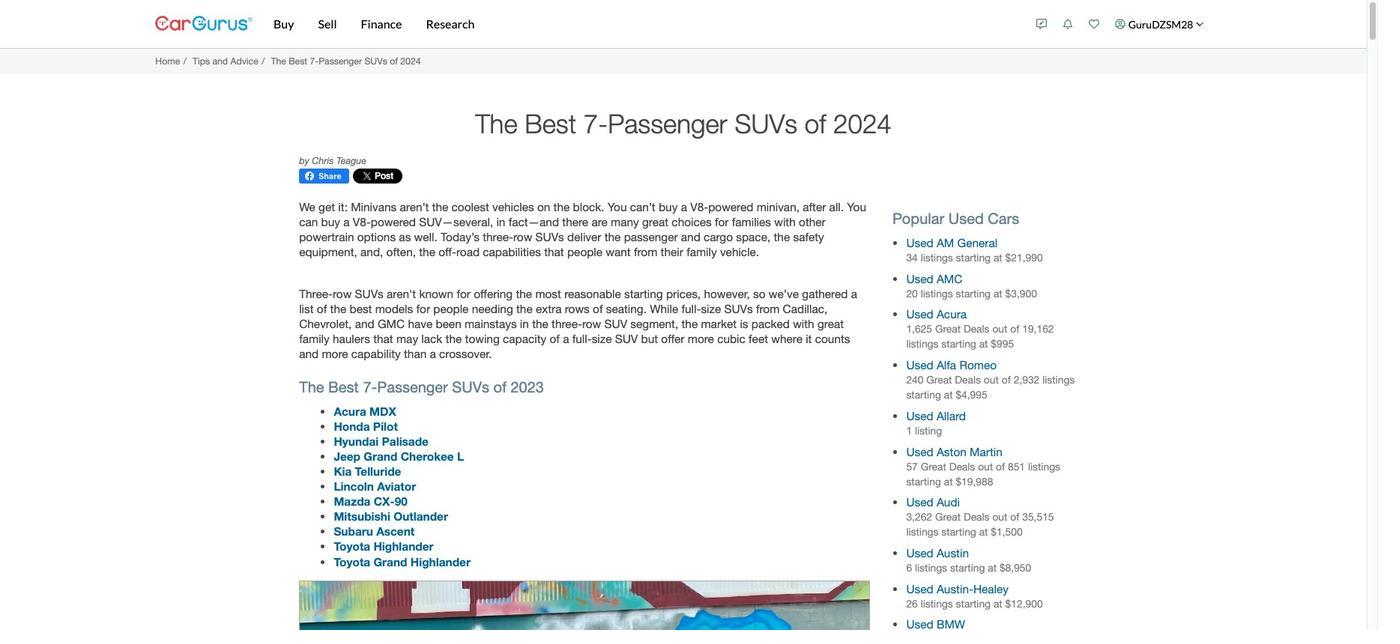 Task type: describe. For each thing, give the bounding box(es) containing it.
after
[[803, 200, 826, 214]]

best for the best 7-passenger suvs of 2024
[[525, 108, 577, 139]]

capabilities
[[483, 245, 541, 259]]

0 horizontal spatial row
[[333, 287, 352, 301]]

get
[[319, 200, 335, 214]]

so
[[753, 287, 766, 301]]

segment,
[[631, 317, 679, 331]]

0 horizontal spatial buy
[[321, 215, 340, 229]]

starting inside 1,625 great deals out of 19,162 listings starting at
[[942, 338, 977, 350]]

honda pilot link
[[334, 420, 398, 434]]

jeep
[[334, 450, 361, 464]]

well.
[[414, 230, 438, 244]]

used up general
[[949, 210, 984, 227]]

been
[[436, 317, 462, 331]]

toyota grand highlander link
[[334, 555, 471, 569]]

cargurus logo homepage link link
[[155, 3, 253, 45]]

out for used audi
[[993, 512, 1008, 524]]

telluride
[[355, 465, 401, 479]]

finance
[[361, 16, 402, 31]]

851
[[1008, 461, 1026, 473]]

7- for the best 7-passenger suvs of 2024
[[584, 108, 608, 139]]

listings inside used austin-healey 26 listings starting at $12,900
[[921, 598, 953, 610]]

people inside three-row suvs aren't known for offering the most reasonable starting prices, however, so we've gathered a list of the best models for people needing the extra rows of seating. while full-size suvs from cadillac, chevrolet, and gmc have been mainstays in the three-row suv segment, the market is packed with great family haulers that may lack the towing capacity of a full-size suv but offer more cubic feet where it counts and more capability than a crossover.
[[434, 302, 469, 316]]

that inside we get it: minivans aren't the coolest vehicles on the block. you can't buy a v8-powered minivan, after all. you can buy a v8-powered suv—several, in fact—and there are many great choices for families with other powertrain options as well. today's three-row suvs deliver the passenger and cargo space, the safety equipment, and, often, the off-road capabilities that people want from their family vehicle.
[[544, 245, 564, 259]]

used alfa romeo link
[[907, 358, 997, 372]]

road
[[457, 245, 480, 259]]

amc
[[937, 272, 963, 285]]

home link
[[155, 55, 180, 66]]

on
[[537, 200, 551, 214]]

open notifications image
[[1063, 19, 1074, 29]]

best
[[350, 302, 372, 316]]

cx-
[[374, 495, 395, 509]]

home
[[155, 55, 180, 66]]

in inside three-row suvs aren't known for offering the most reasonable starting prices, however, so we've gathered a list of the best models for people needing the extra rows of seating. while full-size suvs from cadillac, chevrolet, and gmc have been mainstays in the three-row suv segment, the market is packed with great family haulers that may lack the towing capacity of a full-size suv but offer more cubic feet where it counts and more capability than a crossover.
[[520, 317, 529, 331]]

austin-
[[937, 582, 974, 596]]

choices
[[672, 215, 712, 229]]

0 vertical spatial 7-
[[310, 55, 319, 66]]

family inside three-row suvs aren't known for offering the most reasonable starting prices, however, so we've gathered a list of the best models for people needing the extra rows of seating. while full-size suvs from cadillac, chevrolet, and gmc have been mainstays in the three-row suv segment, the market is packed with great family haulers that may lack the towing capacity of a full-size suv but offer more cubic feet where it counts and more capability than a crossover.
[[299, 332, 330, 346]]

at inside used austin 6 listings starting at $8,950
[[988, 562, 997, 574]]

aren't
[[400, 200, 429, 214]]

popular used cars
[[893, 210, 1020, 227]]

capacity
[[503, 332, 547, 346]]

chevron down image
[[1197, 20, 1204, 28]]

at inside used amc 20 listings starting at $3,900
[[994, 288, 1003, 300]]

saved cars image
[[1089, 19, 1100, 29]]

research
[[426, 16, 475, 31]]

we get it: minivans aren't the coolest vehicles on the block. you can't buy a v8-powered minivan, after all. you can buy a v8-powered suv—several, in fact—and there are many great choices for families with other powertrain options as well. today's three-row suvs deliver the passenger and cargo space, the safety equipment, and, often, the off-road capabilities that people want from their family vehicle.
[[299, 200, 867, 259]]

used austin-healey 26 listings starting at $12,900
[[907, 582, 1043, 610]]

list
[[299, 302, 314, 316]]

passenger
[[624, 230, 678, 244]]

listings inside used amc 20 listings starting at $3,900
[[921, 288, 953, 300]]

deals for acura
[[964, 323, 990, 335]]

and inside we get it: minivans aren't the coolest vehicles on the block. you can't buy a v8-powered minivan, after all. you can buy a v8-powered suv—several, in fact—and there are many great choices for families with other powertrain options as well. today's three-row suvs deliver the passenger and cargo space, the safety equipment, and, often, the off-road capabilities that people want from their family vehicle.
[[681, 230, 701, 244]]

acura mdx honda pilot hyundai palisade jeep grand cherokee l kia telluride lincoln aviator mazda cx-90 mitsubishi outlander subaru ascent toyota highlander toyota grand highlander
[[334, 405, 471, 569]]

extra
[[536, 302, 562, 316]]

needing
[[472, 302, 513, 316]]

240
[[907, 374, 924, 386]]

2 you from the left
[[847, 200, 867, 214]]

packed
[[752, 317, 790, 331]]

2 toyota from the top
[[334, 555, 370, 569]]

starting inside used am general 34 listings starting at $21,990
[[956, 252, 991, 264]]

6
[[907, 562, 912, 574]]

the right the on
[[554, 200, 570, 214]]

lack
[[422, 332, 443, 346]]

19,162
[[1023, 323, 1055, 335]]

in inside we get it: minivans aren't the coolest vehicles on the block. you can't buy a v8-powered minivan, after all. you can buy a v8-powered suv—several, in fact—and there are many great choices for families with other powertrain options as well. today's three-row suvs deliver the passenger and cargo space, the safety equipment, and, often, the off-road capabilities that people want from their family vehicle.
[[497, 215, 506, 229]]

1 horizontal spatial for
[[457, 287, 471, 301]]

20
[[907, 288, 918, 300]]

the up suv—several,
[[432, 200, 449, 214]]

often,
[[387, 245, 416, 259]]

best for the best 7-passenger suvs of 2023
[[328, 379, 359, 396]]

many
[[611, 215, 639, 229]]

starting inside used austin-healey 26 listings starting at $12,900
[[956, 598, 991, 610]]

the left 'extra'
[[517, 302, 533, 316]]

than
[[404, 347, 427, 361]]

kia
[[334, 465, 352, 479]]

out for used acura
[[993, 323, 1008, 335]]

1 vertical spatial suv
[[615, 332, 638, 346]]

the down the well.
[[419, 245, 436, 259]]

buy button
[[262, 0, 306, 48]]

family inside we get it: minivans aren't the coolest vehicles on the block. you can't buy a v8-powered minivan, after all. you can buy a v8-powered suv—several, in fact—and there are many great choices for families with other powertrain options as well. today's three-row suvs deliver the passenger and cargo space, the safety equipment, and, often, the off-road capabilities that people want from their family vehicle.
[[687, 245, 717, 259]]

0 vertical spatial suv
[[605, 317, 628, 331]]

at inside 240 great deals out of 2,932 listings starting at
[[944, 389, 953, 401]]

the for the best 7-passenger suvs of 2023
[[299, 379, 324, 396]]

used amc 20 listings starting at $3,900
[[907, 272, 1038, 300]]

the left most
[[516, 287, 532, 301]]

palisade
[[382, 435, 429, 449]]

240 great deals out of 2,932 listings starting at
[[907, 374, 1075, 401]]

57 great deals out of 851 listings starting at
[[907, 461, 1061, 488]]

aston
[[937, 445, 967, 459]]

1 horizontal spatial more
[[688, 332, 714, 346]]

listings inside 57 great deals out of 851 listings starting at
[[1029, 461, 1061, 473]]

used acura link
[[907, 308, 967, 321]]

today's
[[441, 230, 480, 244]]

0 vertical spatial best
[[289, 55, 308, 66]]

gurudzsm28
[[1129, 18, 1194, 30]]

offering
[[474, 287, 513, 301]]

three-
[[299, 287, 333, 301]]

used for audi
[[907, 496, 934, 509]]

used audi
[[907, 496, 960, 509]]

used for alfa
[[907, 358, 934, 372]]

deliver
[[568, 230, 602, 244]]

off-
[[439, 245, 457, 259]]

but
[[641, 332, 658, 346]]

models
[[375, 302, 413, 316]]

1 you from the left
[[608, 200, 627, 214]]

great for alfa
[[927, 374, 953, 386]]

57
[[907, 461, 918, 473]]

cargo
[[704, 230, 733, 244]]

vehicles
[[493, 200, 534, 214]]

$4,995
[[956, 389, 988, 401]]

audi
[[937, 496, 960, 509]]

at inside "3,262 great deals out of 35,515 listings starting at"
[[980, 527, 988, 539]]

and down best
[[355, 317, 375, 331]]

acura inside acura mdx honda pilot hyundai palisade jeep grand cherokee l kia telluride lincoln aviator mazda cx-90 mitsubishi outlander subaru ascent toyota highlander toyota grand highlander
[[334, 405, 366, 419]]

1 vertical spatial grand
[[374, 555, 407, 569]]

starting inside used amc 20 listings starting at $3,900
[[956, 288, 991, 300]]

other
[[799, 215, 826, 229]]

1 horizontal spatial size
[[701, 302, 721, 316]]

toyota highlander link
[[334, 540, 434, 554]]

a down it:
[[344, 215, 350, 229]]

by chris teague
[[299, 155, 367, 166]]

2 vertical spatial for
[[416, 302, 430, 316]]

jeep grand cherokee l link
[[334, 450, 464, 464]]

we've
[[769, 287, 799, 301]]

the left safety
[[774, 230, 790, 244]]

1 toyota from the top
[[334, 540, 370, 554]]

great for aston
[[921, 461, 947, 473]]

space,
[[736, 230, 771, 244]]

at inside used austin-healey 26 listings starting at $12,900
[[994, 598, 1003, 610]]

2 / from the left
[[262, 55, 265, 66]]

feet
[[749, 332, 768, 346]]

mitsubishi
[[334, 510, 391, 524]]

by
[[299, 155, 309, 166]]

great inside three-row suvs aren't known for offering the most reasonable starting prices, however, so we've gathered a list of the best models for people needing the extra rows of seating. while full-size suvs from cadillac, chevrolet, and gmc have been mainstays in the three-row suv segment, the market is packed with great family haulers that may lack the towing capacity of a full-size suv but offer more cubic feet where it counts and more capability than a crossover.
[[818, 317, 844, 331]]

3,262 great deals out of 35,515 listings starting at
[[907, 512, 1055, 539]]

passenger for the best 7-passenger suvs of 2024
[[608, 108, 728, 139]]

and down chevrolet, on the bottom left of the page
[[299, 347, 319, 361]]

3,262
[[907, 512, 933, 524]]

used for am
[[907, 236, 934, 250]]

used acura
[[907, 308, 967, 321]]

listings inside "3,262 great deals out of 35,515 listings starting at"
[[907, 527, 939, 539]]

used for aston
[[907, 445, 934, 459]]

used alfa romeo
[[907, 358, 997, 372]]

0 vertical spatial passenger
[[319, 55, 362, 66]]

hyundai
[[334, 435, 379, 449]]

general
[[958, 236, 998, 250]]

gmc
[[378, 317, 405, 331]]

used austin link
[[907, 547, 969, 560]]

towing
[[465, 332, 500, 346]]

$995
[[991, 338, 1014, 350]]

1 horizontal spatial v8-
[[691, 200, 709, 214]]

cubic
[[718, 332, 746, 346]]

2023
[[511, 379, 544, 396]]

0 horizontal spatial full-
[[573, 332, 592, 346]]

equipment,
[[299, 245, 357, 259]]

for inside we get it: minivans aren't the coolest vehicles on the block. you can't buy a v8-powered minivan, after all. you can buy a v8-powered suv—several, in fact—and there are many great choices for families with other powertrain options as well. today's three-row suvs deliver the passenger and cargo space, the safety equipment, and, often, the off-road capabilities that people want from their family vehicle.
[[715, 215, 729, 229]]



Task type: vqa. For each thing, say whether or not it's contained in the screenshot.
Find
no



Task type: locate. For each thing, give the bounding box(es) containing it.
starting down 240
[[907, 389, 942, 401]]

1 vertical spatial that
[[373, 332, 393, 346]]

1 horizontal spatial great
[[818, 317, 844, 331]]

starting down austin
[[951, 562, 985, 574]]

starting down amc at the top of page
[[956, 288, 991, 300]]

row inside we get it: minivans aren't the coolest vehicles on the block. you can't buy a v8-powered minivan, after all. you can buy a v8-powered suv—several, in fact—and there are many great choices for families with other powertrain options as well. today's three-row suvs deliver the passenger and cargo space, the safety equipment, and, often, the off-road capabilities that people want from their family vehicle.
[[514, 230, 533, 244]]

at left $995 on the bottom
[[980, 338, 988, 350]]

2 horizontal spatial row
[[582, 317, 601, 331]]

tips and advice link
[[193, 55, 258, 66]]

grand down toyota highlander link
[[374, 555, 407, 569]]

$1,500
[[991, 527, 1023, 539]]

1 vertical spatial size
[[592, 332, 612, 346]]

at up allard
[[944, 389, 953, 401]]

highlander
[[374, 540, 434, 554], [411, 555, 471, 569]]

out up $995 on the bottom
[[993, 323, 1008, 335]]

1 vertical spatial family
[[299, 332, 330, 346]]

0 horizontal spatial for
[[416, 302, 430, 316]]

can't
[[630, 200, 656, 214]]

three-
[[483, 230, 514, 244], [552, 317, 582, 331]]

in
[[497, 215, 506, 229], [520, 317, 529, 331]]

of inside 57 great deals out of 851 listings starting at
[[996, 461, 1005, 473]]

a down lack
[[430, 347, 436, 361]]

row up the capabilities
[[514, 230, 533, 244]]

2 horizontal spatial best
[[525, 108, 577, 139]]

ascent
[[376, 525, 415, 539]]

of inside 240 great deals out of 2,932 listings starting at
[[1002, 374, 1011, 386]]

three- inside three-row suvs aren't known for offering the most reasonable starting prices, however, so we've gathered a list of the best models for people needing the extra rows of seating. while full-size suvs from cadillac, chevrolet, and gmc have been mainstays in the three-row suv segment, the market is packed with great family haulers that may lack the towing capacity of a full-size suv but offer more cubic feet where it counts and more capability than a crossover.
[[552, 317, 582, 331]]

from down passenger
[[634, 245, 658, 259]]

the for the best 7-passenger suvs of 2024
[[475, 108, 518, 139]]

the down been
[[446, 332, 462, 346]]

0 horizontal spatial passenger
[[319, 55, 362, 66]]

for up cargo
[[715, 215, 729, 229]]

for right known
[[457, 287, 471, 301]]

2 vertical spatial 7-
[[363, 379, 377, 396]]

suv down seating.
[[605, 317, 628, 331]]

passenger for the best 7-passenger suvs of 2023
[[377, 379, 448, 396]]

menu bar containing buy
[[253, 0, 1029, 48]]

you up many
[[608, 200, 627, 214]]

with inside we get it: minivans aren't the coolest vehicles on the block. you can't buy a v8-powered minivan, after all. you can buy a v8-powered suv—several, in fact—and there are many great choices for families with other powertrain options as well. today's three-row suvs deliver the passenger and cargo space, the safety equipment, and, often, the off-road capabilities that people want from their family vehicle.
[[775, 215, 796, 229]]

three- up the capabilities
[[483, 230, 514, 244]]

0 vertical spatial row
[[514, 230, 533, 244]]

0 horizontal spatial three-
[[483, 230, 514, 244]]

listings down am
[[921, 252, 953, 264]]

highlander up toyota grand highlander link
[[374, 540, 434, 554]]

from inside we get it: minivans aren't the coolest vehicles on the block. you can't buy a v8-powered minivan, after all. you can buy a v8-powered suv—several, in fact—and there are many great choices for families with other powertrain options as well. today's three-row suvs deliver the passenger and cargo space, the safety equipment, and, often, the off-road capabilities that people want from their family vehicle.
[[634, 245, 658, 259]]

pilot
[[373, 420, 398, 434]]

great for audi
[[936, 512, 961, 524]]

at inside 1,625 great deals out of 19,162 listings starting at
[[980, 338, 988, 350]]

used amc link
[[907, 272, 963, 285]]

used up 6 at the right bottom of the page
[[907, 547, 934, 560]]

listings inside used austin 6 listings starting at $8,950
[[915, 562, 948, 574]]

1 vertical spatial passenger
[[608, 108, 728, 139]]

with down minivan,
[[775, 215, 796, 229]]

people down the deliver
[[568, 245, 603, 259]]

people
[[568, 245, 603, 259], [434, 302, 469, 316]]

1 vertical spatial acura
[[334, 405, 366, 419]]

known
[[419, 287, 454, 301]]

starting up seating.
[[625, 287, 663, 301]]

listings right 2,932
[[1043, 374, 1075, 386]]

deals
[[964, 323, 990, 335], [955, 374, 981, 386], [950, 461, 976, 473], [964, 512, 990, 524]]

is
[[740, 317, 749, 331]]

mazda cx-90 link
[[334, 495, 408, 509]]

used for acura
[[907, 308, 934, 321]]

1 vertical spatial from
[[756, 302, 780, 316]]

1 vertical spatial best
[[525, 108, 577, 139]]

1 / from the left
[[184, 55, 187, 66]]

in down the vehicles
[[497, 215, 506, 229]]

0 vertical spatial 2024
[[401, 55, 421, 66]]

used am general 34 listings starting at $21,990
[[907, 236, 1043, 264]]

highlander down "outlander"
[[411, 555, 471, 569]]

$8,950
[[1000, 562, 1032, 574]]

listings down 1,625
[[907, 338, 939, 350]]

offer
[[662, 332, 685, 346]]

tips
[[193, 55, 210, 66]]

0 horizontal spatial you
[[608, 200, 627, 214]]

at left $3,900
[[994, 288, 1003, 300]]

capability
[[351, 347, 401, 361]]

grand
[[364, 450, 398, 464], [374, 555, 407, 569]]

starting
[[956, 252, 991, 264], [625, 287, 663, 301], [956, 288, 991, 300], [942, 338, 977, 350], [907, 389, 942, 401], [907, 476, 942, 488], [942, 527, 977, 539], [951, 562, 985, 574], [956, 598, 991, 610]]

martin
[[970, 445, 1003, 459]]

used up 26
[[907, 582, 934, 596]]

0 vertical spatial with
[[775, 215, 796, 229]]

as
[[399, 230, 411, 244]]

0 horizontal spatial great
[[642, 215, 669, 229]]

0 vertical spatial full-
[[682, 302, 701, 316]]

0 horizontal spatial 7-
[[310, 55, 319, 66]]

0 horizontal spatial people
[[434, 302, 469, 316]]

0 vertical spatial the
[[271, 55, 286, 66]]

0 horizontal spatial powered
[[371, 215, 416, 229]]

2024
[[401, 55, 421, 66], [834, 108, 892, 139]]

listings inside used am general 34 listings starting at $21,990
[[921, 252, 953, 264]]

you right all. on the top right of page
[[847, 200, 867, 214]]

2024 acura mdx review summary image
[[299, 581, 870, 631]]

0 horizontal spatial the
[[271, 55, 286, 66]]

a down rows
[[563, 332, 569, 346]]

acura
[[937, 308, 967, 321], [334, 405, 366, 419]]

1 horizontal spatial from
[[756, 302, 780, 316]]

a up choices
[[681, 200, 687, 214]]

7- for the best 7-passenger suvs of 2023
[[363, 379, 377, 396]]

out up $1,500
[[993, 512, 1008, 524]]

healey
[[974, 582, 1009, 596]]

more down market
[[688, 332, 714, 346]]

0 vertical spatial from
[[634, 245, 658, 259]]

and right tips
[[212, 55, 228, 66]]

the up chevrolet, on the bottom left of the page
[[330, 302, 347, 316]]

minivans
[[351, 200, 397, 214]]

cargurus logo homepage link image
[[155, 3, 253, 45]]

0 vertical spatial size
[[701, 302, 721, 316]]

0 horizontal spatial best
[[289, 55, 308, 66]]

cadillac,
[[783, 302, 828, 316]]

1 horizontal spatial the
[[299, 379, 324, 396]]

listings right '851'
[[1029, 461, 1061, 473]]

in up capacity
[[520, 317, 529, 331]]

used inside used austin-healey 26 listings starting at $12,900
[[907, 582, 934, 596]]

0 vertical spatial more
[[688, 332, 714, 346]]

people inside we get it: minivans aren't the coolest vehicles on the block. you can't buy a v8-powered minivan, after all. you can buy a v8-powered suv—several, in fact—and there are many great choices for families with other powertrain options as well. today's three-row suvs deliver the passenger and cargo space, the safety equipment, and, often, the off-road capabilities that people want from their family vehicle.
[[568, 245, 603, 259]]

1 horizontal spatial 2024
[[834, 108, 892, 139]]

2 vertical spatial best
[[328, 379, 359, 396]]

size up market
[[701, 302, 721, 316]]

0 horizontal spatial size
[[592, 332, 612, 346]]

1 vertical spatial three-
[[552, 317, 582, 331]]

where
[[772, 332, 803, 346]]

2,932
[[1014, 374, 1040, 386]]

counts
[[816, 332, 851, 346]]

starting up the used alfa romeo at the right of the page
[[942, 338, 977, 350]]

listings down "3,262"
[[907, 527, 939, 539]]

however,
[[704, 287, 750, 301]]

1 horizontal spatial /
[[262, 55, 265, 66]]

three- down rows
[[552, 317, 582, 331]]

deals up romeo
[[964, 323, 990, 335]]

grand down hyundai palisade link
[[364, 450, 398, 464]]

used for austin-
[[907, 582, 934, 596]]

with down cadillac,
[[793, 317, 815, 331]]

buy down get
[[321, 215, 340, 229]]

1 vertical spatial for
[[457, 287, 471, 301]]

1 horizontal spatial people
[[568, 245, 603, 259]]

safety
[[794, 230, 825, 244]]

0 horizontal spatial acura
[[334, 405, 366, 419]]

used up the 34
[[907, 236, 934, 250]]

starting inside 57 great deals out of 851 listings starting at
[[907, 476, 942, 488]]

1 horizontal spatial acura
[[937, 308, 967, 321]]

buy right can't
[[659, 200, 678, 214]]

powered up families
[[709, 200, 754, 214]]

the up the want
[[605, 230, 621, 244]]

starting inside three-row suvs aren't known for offering the most reasonable starting prices, however, so we've gathered a list of the best models for people needing the extra rows of seating. while full-size suvs from cadillac, chevrolet, and gmc have been mainstays in the three-row suv segment, the market is packed with great family haulers that may lack the towing capacity of a full-size suv but offer more cubic feet where it counts and more capability than a crossover.
[[625, 287, 663, 301]]

row down rows
[[582, 317, 601, 331]]

it:
[[338, 200, 348, 214]]

deals inside "3,262 great deals out of 35,515 listings starting at"
[[964, 512, 990, 524]]

powertrain
[[299, 230, 354, 244]]

used inside used am general 34 listings starting at $21,990
[[907, 236, 934, 250]]

0 horizontal spatial that
[[373, 332, 393, 346]]

full- down prices,
[[682, 302, 701, 316]]

used up 20
[[907, 272, 934, 285]]

best
[[289, 55, 308, 66], [525, 108, 577, 139], [328, 379, 359, 396]]

used aston martin link
[[907, 445, 1003, 459]]

starting down 57
[[907, 476, 942, 488]]

used for amc
[[907, 272, 934, 285]]

with inside three-row suvs aren't known for offering the most reasonable starting prices, however, so we've gathered a list of the best models for people needing the extra rows of seating. while full-size suvs from cadillac, chevrolet, and gmc have been mainstays in the three-row suv segment, the market is packed with great family haulers that may lack the towing capacity of a full-size suv but offer more cubic feet where it counts and more capability than a crossover.
[[793, 317, 815, 331]]

of inside "3,262 great deals out of 35,515 listings starting at"
[[1011, 512, 1020, 524]]

deals inside 57 great deals out of 851 listings starting at
[[950, 461, 976, 473]]

2 vertical spatial passenger
[[377, 379, 448, 396]]

great inside 1,625 great deals out of 19,162 listings starting at
[[936, 323, 961, 335]]

listings down used amc link
[[921, 288, 953, 300]]

1 vertical spatial v8-
[[353, 215, 371, 229]]

from
[[634, 245, 658, 259], [756, 302, 780, 316]]

that up capability
[[373, 332, 393, 346]]

deals inside 240 great deals out of 2,932 listings starting at
[[955, 374, 981, 386]]

at up audi
[[944, 476, 953, 488]]

0 vertical spatial v8-
[[691, 200, 709, 214]]

starting inside "3,262 great deals out of 35,515 listings starting at"
[[942, 527, 977, 539]]

options
[[357, 230, 396, 244]]

suv left but
[[615, 332, 638, 346]]

used inside used austin 6 listings starting at $8,950
[[907, 547, 934, 560]]

used
[[949, 210, 984, 227], [907, 236, 934, 250], [907, 272, 934, 285], [907, 308, 934, 321], [907, 358, 934, 372], [907, 409, 934, 423], [907, 445, 934, 459], [907, 496, 934, 509], [907, 547, 934, 560], [907, 582, 934, 596]]

that inside three-row suvs aren't known for offering the most reasonable starting prices, however, so we've gathered a list of the best models for people needing the extra rows of seating. while full-size suvs from cadillac, chevrolet, and gmc have been mainstays in the three-row suv segment, the market is packed with great family haulers that may lack the towing capacity of a full-size suv but offer more cubic feet where it counts and more capability than a crossover.
[[373, 332, 393, 346]]

1 vertical spatial 2024
[[834, 108, 892, 139]]

great down used acura link
[[936, 323, 961, 335]]

used audi link
[[907, 496, 960, 509]]

at left $1,500
[[980, 527, 988, 539]]

out inside 240 great deals out of 2,932 listings starting at
[[984, 374, 999, 386]]

cars
[[988, 210, 1020, 227]]

great inside 57 great deals out of 851 listings starting at
[[921, 461, 947, 473]]

at inside 57 great deals out of 851 listings starting at
[[944, 476, 953, 488]]

out down romeo
[[984, 374, 999, 386]]

1 horizontal spatial you
[[847, 200, 867, 214]]

starting inside 240 great deals out of 2,932 listings starting at
[[907, 389, 942, 401]]

listings down austin-
[[921, 598, 953, 610]]

out inside 57 great deals out of 851 listings starting at
[[978, 461, 994, 473]]

l
[[457, 450, 464, 464]]

out for used aston martin
[[978, 461, 994, 473]]

2 horizontal spatial the
[[475, 108, 518, 139]]

three-row suvs aren't known for offering the most reasonable starting prices, however, so we've gathered a list of the best models for people needing the extra rows of seating. while full-size suvs from cadillac, chevrolet, and gmc have been mainstays in the three-row suv segment, the market is packed with great family haulers that may lack the towing capacity of a full-size suv but offer more cubic feet where it counts and more capability than a crossover.
[[299, 287, 858, 361]]

2 vertical spatial the
[[299, 379, 324, 396]]

0 horizontal spatial in
[[497, 215, 506, 229]]

1 vertical spatial toyota
[[334, 555, 370, 569]]

1 horizontal spatial 7-
[[363, 379, 377, 396]]

1 horizontal spatial that
[[544, 245, 564, 259]]

0 vertical spatial grand
[[364, 450, 398, 464]]

great inside we get it: minivans aren't the coolest vehicles on the block. you can't buy a v8-powered minivan, after all. you can buy a v8-powered suv—several, in fact—and there are many great choices for families with other powertrain options as well. today's three-row suvs deliver the passenger and cargo space, the safety equipment, and, often, the off-road capabilities that people want from their family vehicle.
[[642, 215, 669, 229]]

powered up 'as'
[[371, 215, 416, 229]]

great inside "3,262 great deals out of 35,515 listings starting at"
[[936, 512, 961, 524]]

0 vertical spatial highlander
[[374, 540, 434, 554]]

0 vertical spatial toyota
[[334, 540, 370, 554]]

gurudzsm28 menu
[[1029, 3, 1212, 45]]

at down general
[[994, 252, 1003, 264]]

0 vertical spatial three-
[[483, 230, 514, 244]]

at up healey
[[988, 562, 997, 574]]

great up passenger
[[642, 215, 669, 229]]

out down martin
[[978, 461, 994, 473]]

prices,
[[666, 287, 701, 301]]

great for acura
[[936, 323, 961, 335]]

suvs
[[365, 55, 387, 66], [735, 108, 798, 139], [536, 230, 564, 244], [355, 287, 384, 301], [725, 302, 753, 316], [452, 379, 490, 396]]

1 vertical spatial great
[[818, 317, 844, 331]]

0 horizontal spatial 2024
[[401, 55, 421, 66]]

starting down general
[[956, 252, 991, 264]]

used inside used amc 20 listings starting at $3,900
[[907, 272, 934, 285]]

1 horizontal spatial buy
[[659, 200, 678, 214]]

0 vertical spatial that
[[544, 245, 564, 259]]

great
[[936, 323, 961, 335], [927, 374, 953, 386], [921, 461, 947, 473], [936, 512, 961, 524]]

2 horizontal spatial passenger
[[608, 108, 728, 139]]

0 vertical spatial family
[[687, 245, 717, 259]]

1 vertical spatial with
[[793, 317, 815, 331]]

that down fact—and
[[544, 245, 564, 259]]

v8- up choices
[[691, 200, 709, 214]]

1 vertical spatial row
[[333, 287, 352, 301]]

you
[[608, 200, 627, 214], [847, 200, 867, 214]]

0 horizontal spatial from
[[634, 245, 658, 259]]

used for allard
[[907, 409, 934, 423]]

1 horizontal spatial row
[[514, 230, 533, 244]]

have
[[408, 317, 433, 331]]

most
[[536, 287, 561, 301]]

2 vertical spatial row
[[582, 317, 601, 331]]

0 vertical spatial great
[[642, 215, 669, 229]]

1 vertical spatial people
[[434, 302, 469, 316]]

deals inside 1,625 great deals out of 19,162 listings starting at
[[964, 323, 990, 335]]

2 horizontal spatial 7-
[[584, 108, 608, 139]]

0 vertical spatial acura
[[937, 308, 967, 321]]

that
[[544, 245, 564, 259], [373, 332, 393, 346]]

of inside 1,625 great deals out of 19,162 listings starting at
[[1011, 323, 1020, 335]]

1 vertical spatial more
[[322, 347, 348, 361]]

family
[[687, 245, 717, 259], [299, 332, 330, 346]]

sell button
[[306, 0, 349, 48]]

full- down rows
[[573, 332, 592, 346]]

0 horizontal spatial family
[[299, 332, 330, 346]]

1 horizontal spatial passenger
[[377, 379, 448, 396]]

90
[[395, 495, 408, 509]]

$19,988
[[956, 476, 994, 488]]

deals down $19,988
[[964, 512, 990, 524]]

0 horizontal spatial more
[[322, 347, 348, 361]]

used up "listing"
[[907, 409, 934, 423]]

great right 57
[[921, 461, 947, 473]]

at inside used am general 34 listings starting at $21,990
[[994, 252, 1003, 264]]

0 vertical spatial people
[[568, 245, 603, 259]]

add a car review image
[[1037, 19, 1047, 29]]

a right gathered
[[851, 287, 858, 301]]

great down audi
[[936, 512, 961, 524]]

starting inside used austin 6 listings starting at $8,950
[[951, 562, 985, 574]]

out inside "3,262 great deals out of 35,515 listings starting at"
[[993, 512, 1008, 524]]

can
[[299, 215, 318, 229]]

from inside three-row suvs aren't known for offering the most reasonable starting prices, however, so we've gathered a list of the best models for people needing the extra rows of seating. while full-size suvs from cadillac, chevrolet, and gmc have been mainstays in the three-row suv segment, the market is packed with great family haulers that may lack the towing capacity of a full-size suv but offer more cubic feet where it counts and more capability than a crossover.
[[756, 302, 780, 316]]

for
[[715, 215, 729, 229], [457, 287, 471, 301], [416, 302, 430, 316]]

for up have
[[416, 302, 430, 316]]

1 vertical spatial buy
[[321, 215, 340, 229]]

out for used alfa romeo
[[984, 374, 999, 386]]

suvs inside we get it: minivans aren't the coolest vehicles on the block. you can't buy a v8-powered minivan, after all. you can buy a v8-powered suv—several, in fact—and there are many great choices for families with other powertrain options as well. today's three-row suvs deliver the passenger and cargo space, the safety equipment, and, often, the off-road capabilities that people want from their family vehicle.
[[536, 230, 564, 244]]

toyota
[[334, 540, 370, 554], [334, 555, 370, 569]]

used austin-healey link
[[907, 582, 1009, 596]]

starting down "used austin-healey" link
[[956, 598, 991, 610]]

lincoln
[[334, 480, 374, 494]]

the
[[271, 55, 286, 66], [475, 108, 518, 139], [299, 379, 324, 396]]

family down chevrolet, on the bottom left of the page
[[299, 332, 330, 346]]

haulers
[[333, 332, 370, 346]]

1 vertical spatial powered
[[371, 215, 416, 229]]

used up "3,262"
[[907, 496, 934, 509]]

deals for aston
[[950, 461, 976, 473]]

market
[[701, 317, 737, 331]]

starting up austin
[[942, 527, 977, 539]]

1 horizontal spatial powered
[[709, 200, 754, 214]]

cherokee
[[401, 450, 454, 464]]

advice
[[231, 55, 258, 66]]

a
[[681, 200, 687, 214], [344, 215, 350, 229], [851, 287, 858, 301], [563, 332, 569, 346], [430, 347, 436, 361]]

people up been
[[434, 302, 469, 316]]

used up 240
[[907, 358, 934, 372]]

the up offer
[[682, 317, 698, 331]]

mainstays
[[465, 317, 517, 331]]

user icon image
[[1116, 19, 1126, 29]]

listings inside 1,625 great deals out of 19,162 listings starting at
[[907, 338, 939, 350]]

at
[[994, 252, 1003, 264], [994, 288, 1003, 300], [980, 338, 988, 350], [944, 389, 953, 401], [944, 476, 953, 488], [980, 527, 988, 539], [988, 562, 997, 574], [994, 598, 1003, 610]]

at down healey
[[994, 598, 1003, 610]]

used up 57
[[907, 445, 934, 459]]

1 vertical spatial in
[[520, 317, 529, 331]]

0 horizontal spatial /
[[184, 55, 187, 66]]

1 vertical spatial highlander
[[411, 555, 471, 569]]

mdx
[[370, 405, 396, 419]]

the down 'extra'
[[532, 317, 549, 331]]

deals for audi
[[964, 512, 990, 524]]

families
[[732, 215, 771, 229]]

seating.
[[606, 302, 647, 316]]

and down choices
[[681, 230, 701, 244]]

0 horizontal spatial v8-
[[353, 215, 371, 229]]

great inside 240 great deals out of 2,932 listings starting at
[[927, 374, 953, 386]]

deals for alfa
[[955, 374, 981, 386]]

/
[[184, 55, 187, 66], [262, 55, 265, 66]]

acura down used amc 20 listings starting at $3,900
[[937, 308, 967, 321]]

gurudzsm28 button
[[1108, 3, 1212, 45]]

mitsubishi outlander link
[[334, 510, 448, 524]]

from up packed
[[756, 302, 780, 316]]

0 vertical spatial buy
[[659, 200, 678, 214]]

the
[[432, 200, 449, 214], [554, 200, 570, 214], [605, 230, 621, 244], [774, 230, 790, 244], [419, 245, 436, 259], [516, 287, 532, 301], [330, 302, 347, 316], [517, 302, 533, 316], [532, 317, 549, 331], [682, 317, 698, 331], [446, 332, 462, 346]]

used inside used allard 1 listing
[[907, 409, 934, 423]]

menu bar
[[253, 0, 1029, 48]]

2 horizontal spatial for
[[715, 215, 729, 229]]

0 vertical spatial powered
[[709, 200, 754, 214]]

acura up honda
[[334, 405, 366, 419]]

listings inside 240 great deals out of 2,932 listings starting at
[[1043, 374, 1075, 386]]

1 horizontal spatial family
[[687, 245, 717, 259]]

out inside 1,625 great deals out of 19,162 listings starting at
[[993, 323, 1008, 335]]

deals down used aston martin link
[[950, 461, 976, 473]]

three- inside we get it: minivans aren't the coolest vehicles on the block. you can't buy a v8-powered minivan, after all. you can buy a v8-powered suv—several, in fact—and there are many great choices for families with other powertrain options as well. today's three-row suvs deliver the passenger and cargo space, the safety equipment, and, often, the off-road capabilities that people want from their family vehicle.
[[483, 230, 514, 244]]

1 vertical spatial the
[[475, 108, 518, 139]]

34
[[907, 252, 918, 264]]

used for austin
[[907, 547, 934, 560]]

1 horizontal spatial best
[[328, 379, 359, 396]]



